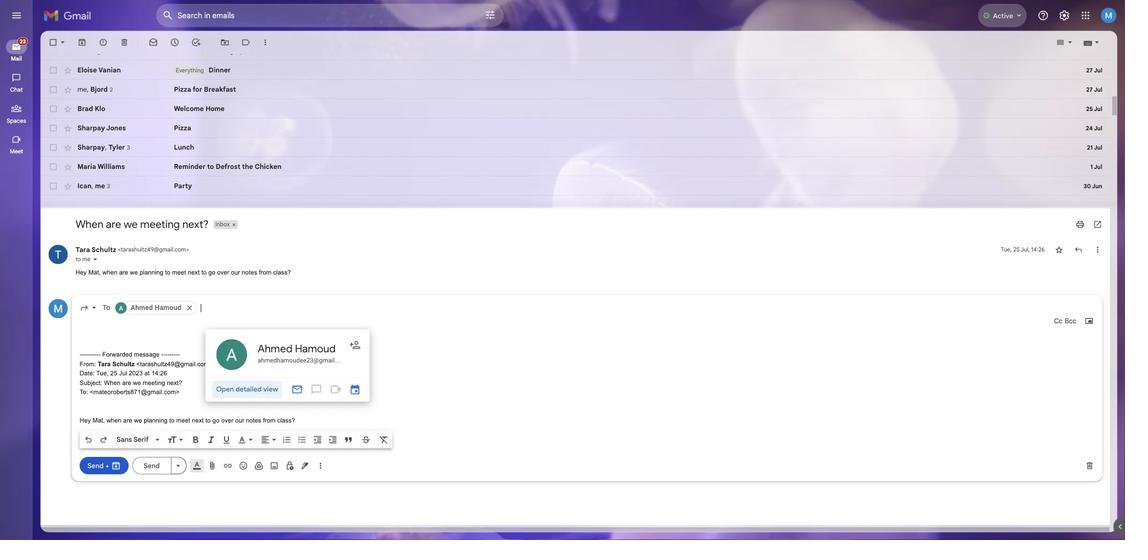 Task type: describe. For each thing, give the bounding box(es) containing it.
when are we meeting next?
[[84, 242, 232, 256]]

pizza for breakfast link
[[193, 94, 1126, 105]]

from inside message body text box
[[292, 463, 306, 471]]

more send options image
[[192, 512, 203, 522]]

remove formatting ‪(⌘\)‬ image
[[421, 483, 432, 494]]

eloise
[[86, 73, 108, 83]]

13 - from the left
[[184, 390, 186, 397]]

meet heading
[[0, 164, 36, 173]]

<tarashultz49@gmail.com>
[[151, 400, 236, 408]]

0 vertical spatial over
[[241, 299, 255, 306]]

14:26
[[168, 411, 186, 418]]

sans serif option
[[127, 483, 171, 494]]

ahmed hamoud
[[145, 337, 201, 346]]

ahmed
[[145, 337, 170, 346]]

miller
[[115, 52, 135, 61]]

welcome home link
[[193, 116, 1126, 126]]

search field list box
[[125, 332, 1126, 351]]

<
[[131, 273, 134, 281]]

sans
[[129, 483, 146, 493]]

tara schultz cell
[[84, 272, 210, 282]]

eloise vanian
[[86, 73, 134, 83]]

forwarded
[[113, 390, 147, 397]]

sharpay , tyler
[[86, 159, 139, 168]]

we down the "tara schultz" cell
[[144, 299, 153, 306]]

when inside ---------- forwarded message --------- <tarashultz49@gmail.com> date: tue, 25 jul 2023 at 14:26 subject: when are we meeting next? to:  <mateoroberts871@gmail.com>
[[115, 421, 134, 429]]

dinner
[[232, 73, 256, 83]]

party
[[193, 202, 213, 211]]

notes inside message body text box
[[273, 463, 290, 471]]

add to tasks image
[[212, 42, 223, 53]]

main menu image
[[12, 11, 25, 24]]

maria
[[86, 181, 107, 190]]

4 - from the left
[[95, 390, 98, 397]]

class? inside message body text box
[[308, 463, 328, 471]]

information card element
[[228, 366, 411, 446]]

italic ‪(⌘i)‬ image
[[229, 483, 240, 494]]

schultz
[[101, 272, 129, 282]]

indent less ‪(⌘[)‬ image
[[347, 483, 358, 494]]

undo ‪(⌘z)‬ image
[[93, 483, 103, 494]]

sans serif
[[129, 483, 165, 493]]

Message Body text field
[[88, 368, 1126, 472]]

chat
[[11, 95, 25, 103]]

report spam image
[[109, 42, 120, 53]]

0 vertical spatial me
[[86, 95, 96, 104]]

0 vertical spatial hey mat, when are we planning to meet next to go over our notes from class?
[[84, 299, 323, 306]]

0 vertical spatial go
[[231, 299, 239, 306]]

tarashultz49@gmail.com
[[134, 273, 206, 281]]

tue, inside cell
[[1112, 273, 1125, 281]]

sharpay for sharpay jones
[[86, 138, 116, 147]]

indent more ‪(⌘])‬ image
[[364, 483, 375, 494]]

25
[[122, 411, 130, 418]]

welcome
[[193, 116, 226, 125]]

when are we meeting next? main content
[[45, 0, 1126, 540]]

archive image
[[86, 42, 97, 53]]

labels image
[[268, 42, 279, 53]]

3 - from the left
[[93, 390, 95, 397]]

subject:
[[88, 421, 113, 429]]

serif
[[148, 483, 165, 493]]

williams
[[108, 181, 139, 190]]

bold ‪(⌘b)‬ image
[[212, 483, 223, 494]]

Search in emails search field
[[174, 4, 560, 30]]

23 link
[[6, 41, 31, 60]]

breakfast
[[226, 95, 262, 104]]

0 vertical spatial notes
[[269, 299, 286, 306]]

2 - from the left
[[91, 390, 93, 397]]

tara schultz < tarashultz49@gmail.com >
[[84, 272, 210, 282]]

0 vertical spatial planning
[[155, 299, 181, 306]]

date:
[[88, 411, 105, 418]]

party link
[[193, 201, 1126, 212]]

spaces
[[7, 130, 29, 138]]

12 - from the left
[[181, 390, 184, 397]]

we up tara schultz < tarashultz49@gmail.com > at left bottom
[[137, 242, 153, 256]]

0 vertical spatial meeting
[[156, 242, 200, 256]]

ican , me 3
[[86, 202, 122, 211]]

press delete to remove this chip image
[[206, 337, 215, 347]]

at
[[160, 411, 166, 418]]

sharpay jones
[[86, 138, 140, 147]]

redo ‪(⌘y)‬ image
[[110, 483, 120, 494]]

parking spot link
[[193, 51, 1126, 62]]

next inside message body text box
[[213, 463, 226, 471]]

send +
[[97, 512, 121, 522]]

0 vertical spatial meet
[[191, 299, 207, 306]]

to inside reminder to defrost the chicken link
[[230, 181, 238, 190]]

we inside ---------- forwarded message --------- <tarashultz49@gmail.com> date: tue, 25 jul 2023 at 14:26 subject: when are we meeting next? to:  <mateoroberts871@gmail.com>
[[148, 421, 156, 429]]

23
[[22, 42, 29, 50]]

when inside message body text box
[[118, 463, 135, 471]]

0 vertical spatial mat,
[[98, 299, 112, 306]]

are up < on the bottom
[[117, 242, 134, 256]]

welcome home
[[193, 116, 249, 125]]

klo
[[105, 116, 117, 125]]

jeremy miller
[[86, 52, 135, 61]]

6 - from the left
[[100, 390, 102, 397]]

0 vertical spatial from
[[287, 299, 301, 306]]

meeting inside ---------- forwarded message --------- <tarashultz49@gmail.com> date: tue, 25 jul 2023 at 14:26 subject: when are we meeting next? to:  <mateoroberts871@gmail.com>
[[158, 421, 183, 429]]

Search in emails text field
[[197, 12, 508, 23]]

quote ‪(⌘⇧9)‬ image
[[382, 483, 392, 494]]

formatting options toolbar
[[88, 479, 436, 498]]

<mateoroberts871@gmail.com>
[[99, 431, 199, 439]]

go inside message body text box
[[236, 463, 244, 471]]

sharpay for sharpay , tyler
[[86, 159, 116, 168]]

spaces heading
[[0, 130, 36, 138]]

ican
[[86, 202, 101, 211]]

16 - from the left
[[190, 390, 193, 397]]

row containing maria williams
[[45, 175, 1126, 196]]

mail
[[12, 61, 24, 69]]

parking
[[232, 52, 260, 61]]

to me
[[84, 284, 100, 292]]

meet
[[11, 164, 26, 172]]

the
[[269, 181, 281, 190]]

+
[[117, 512, 121, 522]]

over inside message body text box
[[246, 463, 259, 471]]

tue, 
[[1112, 273, 1126, 281]]

reminder to defrost the chicken
[[193, 181, 313, 190]]

row containing jeremy miller
[[45, 46, 1126, 67]]

message
[[149, 390, 177, 397]]

tue, inside ---------- forwarded message --------- <tarashultz49@gmail.com> date: tue, 25 jul 2023 at 14:26 subject: when are we meeting next? to:  <mateoroberts871@gmail.com>
[[107, 411, 120, 418]]



Task type: vqa. For each thing, say whether or not it's contained in the screenshot.
activity:
no



Task type: locate. For each thing, give the bounding box(es) containing it.
sharpay up maria on the top
[[86, 159, 116, 168]]

1 vertical spatial next?
[[185, 421, 202, 429]]

0 vertical spatial sharpay
[[86, 138, 116, 147]]

press delete to remove this chip element
[[206, 337, 215, 347]]

row containing sharpay jones
[[45, 132, 1126, 153]]

class?
[[303, 299, 323, 306], [308, 463, 328, 471]]

more image
[[290, 42, 300, 53]]

spot
[[261, 52, 278, 61]]

snooze image
[[189, 42, 199, 53]]

me left "bjord"
[[86, 95, 96, 104]]

sharpay down brad klo at the top left of page
[[86, 138, 116, 147]]

1 vertical spatial next
[[213, 463, 226, 471]]

parking spot
[[232, 52, 278, 61]]

2 vertical spatial ,
[[101, 202, 103, 211]]

1 vertical spatial sharpay
[[86, 159, 116, 168]]

hey down to me
[[84, 299, 96, 306]]

5 row from the top
[[45, 132, 1126, 153]]

planning inside message body text box
[[160, 463, 186, 471]]

our inside message body text box
[[261, 463, 271, 471]]

are down jul
[[136, 421, 146, 429]]

1 vertical spatial ,
[[116, 159, 118, 168]]

14 - from the left
[[186, 390, 188, 397]]

0 horizontal spatial ,
[[96, 95, 98, 104]]

meet inside message body text box
[[196, 463, 211, 471]]

me left 3
[[105, 202, 116, 211]]

6 row from the top
[[45, 153, 1126, 175]]

2023
[[143, 411, 158, 418]]

when up sans
[[118, 463, 135, 471]]

2
[[122, 95, 125, 104]]

chat heading
[[0, 95, 36, 104]]

send + button
[[88, 507, 143, 527]]

when
[[84, 242, 115, 256], [115, 421, 134, 429]]

next? up >
[[202, 242, 232, 256]]

gmail image
[[48, 6, 107, 28]]

are down < on the bottom
[[132, 299, 142, 306]]

pizza link
[[193, 137, 1126, 148]]

0 vertical spatial pizza
[[193, 95, 212, 104]]

me down tara
[[91, 284, 100, 292]]

1 pizza from the top
[[193, 95, 212, 104]]

1 vertical spatial planning
[[160, 463, 186, 471]]

mark as read image
[[165, 42, 176, 53]]

1 horizontal spatial next?
[[202, 242, 232, 256]]

1 vertical spatial meet
[[196, 463, 211, 471]]

pizza up "lunch"
[[193, 138, 212, 147]]

1 vertical spatial me
[[105, 202, 116, 211]]

go
[[231, 299, 239, 306], [236, 463, 244, 471]]

1 row from the top
[[45, 46, 1126, 67]]

chicken
[[283, 181, 313, 190]]

sharpay
[[86, 138, 116, 147], [86, 159, 116, 168]]

when up tara
[[84, 242, 115, 256]]

none text field inside when are we meeting next? main content
[[223, 332, 1126, 351]]

15 - from the left
[[188, 390, 190, 397]]

, left 3
[[101, 202, 103, 211]]

2 vertical spatial me
[[91, 284, 100, 292]]

mail heading
[[0, 61, 36, 70]]

toggle confidential mode image
[[316, 512, 327, 522]]

pizza for pizza for breakfast
[[193, 95, 212, 104]]

next? inside ---------- forwarded message --------- <tarashultz49@gmail.com> date: tue, 25 jul 2023 at 14:26 subject: when are we meeting next? to:  <mateoroberts871@gmail.com>
[[185, 421, 202, 429]]

2 horizontal spatial ,
[[116, 159, 118, 168]]

tara
[[84, 272, 100, 282]]

8 - from the left
[[104, 390, 107, 397]]

when down 25
[[115, 421, 134, 429]]

hey up undo ‪(⌘z)‬ image
[[88, 463, 101, 471]]

meet down >
[[191, 299, 207, 306]]

meeting
[[156, 242, 200, 256], [158, 421, 183, 429]]

None checkbox
[[54, 42, 64, 53], [54, 94, 64, 105], [54, 137, 64, 148], [54, 158, 64, 169], [54, 42, 64, 53], [54, 94, 64, 105], [54, 137, 64, 148], [54, 158, 64, 169]]

1 sharpay from the top
[[86, 138, 116, 147]]

row containing ican
[[45, 196, 1126, 217]]

0 vertical spatial when
[[113, 299, 130, 306]]

next
[[208, 299, 222, 306], [213, 463, 226, 471]]

2 sharpay from the top
[[86, 159, 116, 168]]

,
[[96, 95, 98, 104], [116, 159, 118, 168], [101, 202, 103, 211]]

reminder to defrost the chicken link
[[193, 180, 1126, 191]]

0 vertical spatial tue,
[[1112, 273, 1125, 281]]

are inside ---------- forwarded message --------- <tarashultz49@gmail.com> date: tue, 25 jul 2023 at 14:26 subject: when are we meeting next? to:  <mateoroberts871@gmail.com>
[[136, 421, 146, 429]]

0 vertical spatial hey
[[84, 299, 96, 306]]

jones
[[118, 138, 140, 147]]

next down >
[[208, 299, 222, 306]]

1 vertical spatial when
[[115, 421, 134, 429]]

are up sans
[[137, 463, 147, 471]]

planning down tarashultz49@gmail.com
[[155, 299, 181, 306]]

pizza for breakfast
[[193, 95, 262, 104]]

bjord
[[100, 95, 120, 104]]

hey mat, when are we planning to meet next to go over our notes from class? up bold ‪(⌘b)‬ icon
[[88, 463, 328, 471]]

0 vertical spatial next?
[[202, 242, 232, 256]]

hey mat, when are we planning to meet next to go over our notes from class? down >
[[84, 299, 323, 306]]

everything
[[195, 74, 226, 82]]

when
[[113, 299, 130, 306], [118, 463, 135, 471]]

, for sharpay
[[116, 159, 118, 168]]

pizza for pizza
[[193, 138, 212, 147]]

1 horizontal spatial tue,
[[1112, 273, 1125, 281]]

pizza left for
[[193, 95, 212, 104]]

row containing eloise vanian
[[45, 67, 1126, 89]]

row containing sharpay
[[45, 153, 1126, 175]]

for
[[214, 95, 225, 104]]

we up serif
[[149, 463, 158, 471]]

lunch link
[[193, 158, 1126, 169]]

9 - from the left
[[107, 390, 109, 397]]

me , bjord 2
[[86, 95, 125, 104]]

mat, inside message body text box
[[103, 463, 116, 471]]

hey mat, when are we planning to meet next to go over our notes from class? inside message body text box
[[88, 463, 328, 471]]

over
[[241, 299, 255, 306], [246, 463, 259, 471]]

8 row from the top
[[45, 196, 1126, 217]]

tue,
[[1112, 273, 1125, 281], [107, 411, 120, 418]]

1 vertical spatial hey
[[88, 463, 101, 471]]

planning up serif
[[160, 463, 186, 471]]

17 - from the left
[[193, 390, 195, 397]]

row
[[45, 46, 1126, 67], [45, 67, 1126, 89], [45, 89, 1126, 110], [45, 110, 1126, 132], [45, 132, 1126, 153], [45, 153, 1126, 175], [45, 175, 1126, 196], [45, 196, 1126, 217]]

everything dinner
[[195, 73, 256, 83]]

1 vertical spatial go
[[236, 463, 244, 471]]

brad
[[86, 116, 103, 125]]

from
[[287, 299, 301, 306], [292, 463, 306, 471]]

1 vertical spatial notes
[[273, 463, 290, 471]]

0 horizontal spatial when
[[84, 242, 115, 256]]

to
[[230, 181, 238, 190], [84, 284, 90, 292], [183, 299, 189, 306], [224, 299, 229, 306], [188, 463, 194, 471], [228, 463, 234, 471]]

brad klo
[[86, 116, 117, 125]]

1 vertical spatial mat,
[[103, 463, 116, 471]]

tue, cell
[[1112, 272, 1126, 282]]

1 - from the left
[[88, 390, 91, 397]]

>
[[206, 273, 210, 281]]

mat, down to me
[[98, 299, 112, 306]]

delete image
[[133, 42, 144, 53]]

1 vertical spatial from
[[292, 463, 306, 471]]

1 vertical spatial meeting
[[158, 421, 183, 429]]

when down the schultz
[[113, 299, 130, 306]]

planning
[[155, 299, 181, 306], [160, 463, 186, 471]]

lunch
[[193, 159, 216, 168]]

4 row from the top
[[45, 110, 1126, 132]]

tyler
[[120, 159, 139, 168]]

, left 'tyler'
[[116, 159, 118, 168]]

move to image
[[245, 42, 255, 53]]

0 vertical spatial ,
[[96, 95, 98, 104]]

1 vertical spatial tue,
[[107, 411, 120, 418]]

0 horizontal spatial tue,
[[107, 411, 120, 418]]

5 - from the left
[[98, 390, 100, 397]]

0 vertical spatial when
[[84, 242, 115, 256]]

defrost
[[240, 181, 267, 190]]

1 vertical spatial when
[[118, 463, 135, 471]]

send
[[97, 512, 115, 522]]

numbered list ‪(⌘⇧7)‬ image
[[313, 483, 324, 494]]

home
[[228, 116, 249, 125]]

search in emails image
[[177, 8, 196, 27]]

hey mat, when are we planning to meet next to go over our notes from class?
[[84, 299, 323, 306], [88, 463, 328, 471]]

, left "bjord"
[[96, 95, 98, 104]]

our
[[256, 299, 267, 306], [261, 463, 271, 471]]

, for me
[[96, 95, 98, 104]]

hamoud
[[172, 337, 201, 346]]

reminder
[[193, 181, 228, 190]]

row containing me
[[45, 89, 1126, 110]]

are
[[117, 242, 134, 256], [132, 299, 142, 306], [136, 421, 146, 429], [137, 463, 147, 471]]

3 row from the top
[[45, 89, 1126, 110]]

None checkbox
[[54, 51, 64, 62], [54, 73, 64, 83], [54, 116, 64, 126], [54, 180, 64, 191], [54, 201, 64, 212], [54, 51, 64, 62], [54, 73, 64, 83], [54, 116, 64, 126], [54, 180, 64, 191], [54, 201, 64, 212]]

meeting up tarashultz49@gmail.com
[[156, 242, 200, 256]]

row containing brad klo
[[45, 110, 1126, 132]]

0 horizontal spatial next?
[[185, 421, 202, 429]]

7 - from the left
[[102, 390, 104, 397]]

meet up more send options icon
[[196, 463, 211, 471]]

advanced search options image
[[534, 6, 556, 27]]

---------- forwarded message --------- <tarashultz49@gmail.com> date: tue, 25 jul 2023 at 14:26 subject: when are we meeting next? to:  <mateoroberts871@gmail.com>
[[88, 390, 236, 439]]

1 horizontal spatial ,
[[101, 202, 103, 211]]

7 row from the top
[[45, 175, 1126, 196]]

None text field
[[223, 332, 1126, 351]]

0 vertical spatial our
[[256, 299, 267, 306]]

maria williams
[[86, 181, 139, 190]]

0 vertical spatial next
[[208, 299, 222, 306]]

11 - from the left
[[179, 390, 181, 397]]

mat,
[[98, 299, 112, 306], [103, 463, 116, 471]]

1 vertical spatial pizza
[[193, 138, 212, 147]]

vanian
[[109, 73, 134, 83]]

hey
[[84, 299, 96, 306], [88, 463, 101, 471]]

1 vertical spatial over
[[246, 463, 259, 471]]

next up bold ‪(⌘b)‬ icon
[[213, 463, 226, 471]]

0 vertical spatial class?
[[303, 299, 323, 306]]

2 pizza from the top
[[193, 138, 212, 147]]

2 row from the top
[[45, 67, 1126, 89]]

1 vertical spatial our
[[261, 463, 271, 471]]

mat, up redo ‪(⌘y)‬ "image"
[[103, 463, 116, 471]]

meeting down 14:26
[[158, 421, 183, 429]]

jeremy
[[86, 52, 113, 61]]

next? down 14:26
[[185, 421, 202, 429]]

jul
[[132, 411, 141, 418]]

underline ‪(⌘u)‬ image
[[246, 483, 257, 494]]

1 vertical spatial hey mat, when are we planning to meet next to go over our notes from class?
[[88, 463, 328, 471]]

meet
[[191, 299, 207, 306], [196, 463, 211, 471]]

10 - from the left
[[109, 390, 111, 397]]

18 - from the left
[[195, 390, 197, 397]]

to:
[[88, 431, 98, 439]]

3
[[119, 203, 122, 211]]

1 horizontal spatial when
[[115, 421, 134, 429]]

, for ican
[[101, 202, 103, 211]]

strikethrough ‪(⌘⇧x)‬ image
[[401, 483, 412, 494]]

bulleted list ‪(⌘⇧8)‬ image
[[330, 483, 341, 494]]

1 vertical spatial class?
[[308, 463, 328, 471]]

next?
[[202, 242, 232, 256], [185, 421, 202, 429]]

hey inside message body text box
[[88, 463, 101, 471]]

19 - from the left
[[197, 390, 200, 397]]

we down 2023
[[148, 421, 156, 429]]

mail navigation
[[0, 34, 38, 540]]



